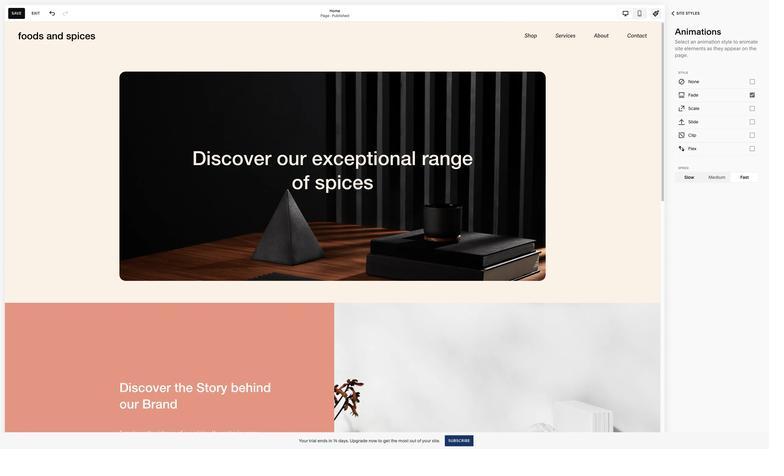 Task type: vqa. For each thing, say whether or not it's contained in the screenshot.
"CHANGE"
no



Task type: describe. For each thing, give the bounding box(es) containing it.
your trial ends in 14 days. upgrade now to get the most out of your site.
[[299, 438, 441, 444]]

speed
[[679, 166, 690, 170]]

page.
[[676, 52, 689, 58]]

the inside animations select an animation style to animate site elements as they appear on the page.
[[750, 45, 757, 51]]

elements
[[685, 45, 707, 51]]

style
[[722, 39, 733, 45]]

14
[[334, 438, 338, 444]]

scale image
[[679, 105, 686, 112]]

now
[[369, 438, 378, 444]]

animations select an animation style to animate site elements as they appear on the page.
[[676, 27, 759, 58]]

trial
[[309, 438, 317, 444]]

site styles
[[677, 11, 701, 16]]

clip
[[689, 133, 697, 138]]

subscribe
[[449, 439, 471, 443]]

fast button
[[732, 172, 759, 182]]

scale
[[689, 106, 700, 111]]

1 vertical spatial the
[[391, 438, 398, 444]]

slide
[[689, 119, 699, 125]]

none image
[[679, 78, 686, 85]]

slide image
[[679, 119, 686, 125]]

of
[[418, 438, 422, 444]]

site
[[676, 45, 684, 51]]

·
[[331, 13, 331, 18]]

home page · published
[[321, 8, 350, 18]]

slow
[[685, 175, 695, 180]]

most
[[399, 438, 409, 444]]

page
[[321, 13, 330, 18]]

styles
[[686, 11, 701, 16]]

medium
[[709, 175, 726, 180]]

out
[[410, 438, 417, 444]]

flex
[[689, 146, 697, 151]]

save button
[[8, 8, 25, 19]]

ends
[[318, 438, 328, 444]]

your
[[423, 438, 431, 444]]

0 vertical spatial tab list
[[619, 8, 647, 18]]

style
[[679, 71, 689, 74]]

fade image
[[679, 92, 686, 98]]

animate
[[740, 39, 759, 45]]



Task type: locate. For each thing, give the bounding box(es) containing it.
appear
[[725, 45, 742, 51]]

site styles button
[[666, 7, 707, 20]]

as
[[708, 45, 713, 51]]

on
[[743, 45, 749, 51]]

published
[[332, 13, 350, 18]]

the right get
[[391, 438, 398, 444]]

1 horizontal spatial to
[[734, 39, 739, 45]]

site.
[[432, 438, 441, 444]]

to left get
[[379, 438, 383, 444]]

home
[[330, 8, 340, 13]]

they
[[714, 45, 724, 51]]

your
[[299, 438, 308, 444]]

to up appear
[[734, 39, 739, 45]]

select
[[676, 39, 690, 45]]

upgrade
[[350, 438, 368, 444]]

1 vertical spatial tab list
[[676, 172, 759, 182]]

1 vertical spatial to
[[379, 438, 383, 444]]

the
[[750, 45, 757, 51], [391, 438, 398, 444]]

get
[[384, 438, 390, 444]]

none
[[689, 79, 700, 84]]

an
[[691, 39, 697, 45]]

0 vertical spatial the
[[750, 45, 757, 51]]

tab list
[[619, 8, 647, 18], [676, 172, 759, 182]]

medium button
[[704, 172, 732, 182]]

animation
[[698, 39, 721, 45]]

site
[[677, 11, 685, 16]]

0 horizontal spatial the
[[391, 438, 398, 444]]

subscribe button
[[446, 436, 474, 447]]

exit button
[[28, 8, 43, 19]]

days.
[[339, 438, 349, 444]]

slow button
[[676, 172, 704, 182]]

fade
[[689, 92, 699, 98]]

0 vertical spatial to
[[734, 39, 739, 45]]

flex image
[[679, 145, 686, 152]]

0 horizontal spatial tab list
[[619, 8, 647, 18]]

clip image
[[679, 132, 686, 139]]

0 horizontal spatial to
[[379, 438, 383, 444]]

to
[[734, 39, 739, 45], [379, 438, 383, 444]]

tab list containing slow
[[676, 172, 759, 182]]

in
[[329, 438, 333, 444]]

animations
[[676, 27, 722, 37]]

exit
[[32, 11, 40, 15]]

fast
[[741, 175, 750, 180]]

to inside animations select an animation style to animate site elements as they appear on the page.
[[734, 39, 739, 45]]

the right on
[[750, 45, 757, 51]]

save
[[12, 11, 22, 15]]

1 horizontal spatial tab list
[[676, 172, 759, 182]]

1 horizontal spatial the
[[750, 45, 757, 51]]



